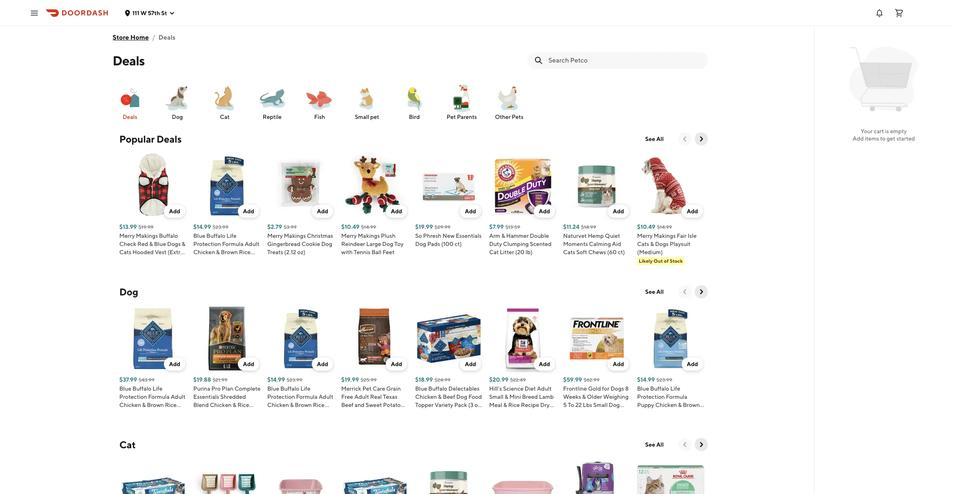 Task type: locate. For each thing, give the bounding box(es) containing it.
chicken inside $37.99 $43.99 blue buffalo life protection formula adult chicken & brown rice dry dog food (15 lb)
[[119, 402, 141, 408]]

rice left the blend
[[165, 402, 177, 408]]

food inside $37.99 $43.99 blue buffalo life protection formula adult chicken & brown rice dry dog food (15 lb)
[[142, 410, 155, 417]]

0 horizontal spatial $10.49
[[341, 224, 360, 230]]

(3 left oz
[[468, 402, 474, 408]]

lb) inside $7.99 $13.59 arm & hammer double duty clumping scented cat litter (20 lb)
[[526, 249, 533, 256]]

next button of carousel image
[[698, 135, 706, 143]]

$14.99 inside $11.24 $14.99 naturvet hemp quiet moments calming aid cats soft chews (60 ct)
[[581, 224, 596, 230]]

naturvet hemp quiet moments calming aid cats soft chews (60 ct) image
[[563, 152, 631, 220], [415, 458, 483, 494]]

deals down deals image
[[123, 114, 137, 120]]

2 vertical spatial previous button of carousel image
[[681, 441, 689, 449]]

111
[[132, 10, 139, 16]]

0 horizontal spatial dogs
[[167, 241, 181, 247]]

$10.49 inside $10.49 $14.99 merry makings fair isle cats & dogs playsuit (medium) likely out of stock
[[637, 224, 656, 230]]

complete
[[235, 386, 261, 392]]

2 merry from the left
[[267, 233, 283, 239]]

previous button of carousel image
[[681, 135, 689, 143], [681, 288, 689, 296], [681, 441, 689, 449]]

merry up reindeer
[[341, 233, 357, 239]]

dry inside $19.99 $25.99 merrick pet care grain free adult real texas beef and sweet potato dry dog food (4 lb)
[[341, 410, 351, 417]]

chicken
[[193, 249, 215, 256], [415, 394, 437, 400], [119, 402, 141, 408], [210, 402, 232, 408], [267, 402, 289, 408], [656, 402, 677, 408]]

makings inside $13.99 $19.99 merry makings buffalo check red & blue dogs & cats hooded vest (extra small)
[[136, 233, 158, 239]]

1 vertical spatial beef
[[341, 402, 354, 408]]

& inside $19.88 $21.99 purina pro plan complete essentials shredded blend chicken & rice formula dry dog food (6 lb)
[[233, 402, 236, 408]]

rice down mini
[[508, 402, 520, 408]]

$3.99
[[284, 224, 297, 230]]

1 vertical spatial pet
[[363, 386, 372, 392]]

makings inside $10.49 $14.99 merry makings plush reindeer large dog toy with tennis ball feet
[[358, 233, 380, 239]]

tick
[[581, 410, 591, 417]]

double
[[530, 233, 549, 239]]

1 vertical spatial see all
[[646, 289, 664, 295]]

1 horizontal spatial $14.99 $23.99 blue buffalo life protection formula adult chicken & brown rice dry dog food (5 lb)
[[267, 377, 333, 417]]

weeks
[[563, 394, 581, 400]]

pet
[[370, 114, 379, 120]]

dogs inside $13.99 $19.99 merry makings buffalo check red & blue dogs & cats hooded vest (extra small)
[[167, 241, 181, 247]]

merry inside $10.49 $14.99 merry makings fair isle cats & dogs playsuit (medium) likely out of stock
[[637, 233, 653, 239]]

adult inside $37.99 $43.99 blue buffalo life protection formula adult chicken & brown rice dry dog food (15 lb)
[[171, 394, 185, 400]]

small up meal
[[489, 394, 504, 400]]

0 horizontal spatial (3
[[468, 402, 474, 408]]

food inside $19.88 $21.99 purina pro plan complete essentials shredded blend chicken & rice formula dry dog food (6 lb)
[[239, 410, 252, 417]]

add for blue buffalo delectables chicken & beef dog food topper variety pack (3 oz x 12 ct) image
[[465, 361, 476, 368]]

0 horizontal spatial $19.99
[[139, 224, 154, 230]]

buffalo inside $37.99 $43.99 blue buffalo life protection formula adult chicken & brown rice dry dog food (15 lb)
[[133, 386, 151, 392]]

cat down duty
[[489, 249, 499, 256]]

all for popular deals
[[657, 136, 664, 142]]

ct) right (100
[[455, 241, 462, 247]]

deals image
[[115, 83, 145, 113]]

hill's science diet adult small & mini breed lamb meal & rice recipe dry dog food (4.5 lb) image
[[489, 305, 557, 373]]

dog inside $18.99 $24.99 blue buffalo delectables chicken & beef dog food topper variety pack (3 oz x 12 ct)
[[457, 394, 468, 400]]

litter
[[500, 249, 514, 256]]

cats up (medium)
[[637, 241, 649, 247]]

2 horizontal spatial cat
[[489, 249, 499, 256]]

2 vertical spatial cat
[[119, 439, 136, 451]]

$19.99 inside $19.99 $25.99 merrick pet care grain free adult real texas beef and sweet potato dry dog food (4 lb)
[[341, 377, 359, 383]]

pet parents image
[[447, 83, 477, 113]]

2 all from the top
[[657, 289, 664, 295]]

all
[[657, 136, 664, 142], [657, 289, 664, 295], [657, 442, 664, 448]]

see for popular deals
[[646, 136, 656, 142]]

0 vertical spatial see all link
[[641, 132, 669, 146]]

cats down 'moments'
[[563, 249, 575, 256]]

blue buffalo delectables chicken & beef dog food topper variety pack (3 oz x 12 ct) image
[[415, 305, 483, 373]]

1 horizontal spatial $19.99
[[341, 377, 359, 383]]

dog image
[[163, 83, 192, 113]]

0 horizontal spatial naturvet hemp quiet moments calming aid cats soft chews (60 ct) image
[[415, 458, 483, 494]]

dogs inside the $59.99 $82.99 frontline gold for dogs 8 weeks & older weighing 5 to 22 lbs small dog flea & tick treatment (3 ct)
[[611, 386, 624, 392]]

small inside $20.99 $22.49 hill's science diet adult small & mini breed lamb meal & rice recipe dry dog food (4.5 lb)
[[489, 394, 504, 400]]

1 horizontal spatial beef
[[443, 394, 455, 400]]

2 vertical spatial all
[[657, 442, 664, 448]]

dogs up (medium)
[[655, 241, 669, 247]]

small inside the $59.99 $82.99 frontline gold for dogs 8 weeks & older weighing 5 to 22 lbs small dog flea & tick treatment (3 ct)
[[594, 402, 608, 408]]

next button of carousel image for cat
[[698, 441, 706, 449]]

1 previous button of carousel image from the top
[[681, 135, 689, 143]]

1 vertical spatial see all link
[[641, 285, 669, 298]]

0 vertical spatial previous button of carousel image
[[681, 135, 689, 143]]

life inside $14.99 $23.99 blue buffalo life protection formula puppy chicken & brown rice dry dog food (5 lb)
[[671, 386, 681, 392]]

lb)
[[526, 249, 533, 256], [237, 257, 244, 264], [165, 410, 172, 417], [311, 410, 318, 417], [385, 410, 392, 417], [528, 410, 535, 417], [694, 410, 701, 417], [193, 418, 200, 425]]

store home link
[[113, 29, 149, 46]]

small up treatment
[[594, 402, 608, 408]]

pet down the $25.99
[[363, 386, 372, 392]]

2 horizontal spatial cats
[[637, 241, 649, 247]]

see all for dog
[[646, 289, 664, 295]]

1 vertical spatial next button of carousel image
[[698, 441, 706, 449]]

hooded
[[133, 249, 154, 256]]

0 vertical spatial cat link
[[204, 83, 245, 121]]

dog inside the $59.99 $82.99 frontline gold for dogs 8 weeks & older weighing 5 to 22 lbs small dog flea & tick treatment (3 ct)
[[609, 402, 620, 408]]

$59.99 $82.99 frontline gold for dogs 8 weeks & older weighing 5 to 22 lbs small dog flea & tick treatment (3 ct)
[[563, 377, 629, 425]]

isle
[[688, 233, 697, 239]]

0 horizontal spatial cats
[[119, 249, 131, 256]]

$19.88 $21.99 purina pro plan complete essentials shredded blend chicken & rice formula dry dog food (6 lb)
[[193, 377, 261, 425]]

1 vertical spatial small
[[489, 394, 504, 400]]

see for dog
[[646, 289, 656, 295]]

merry
[[119, 233, 135, 239], [267, 233, 283, 239], [341, 233, 357, 239], [637, 233, 653, 239]]

food
[[216, 257, 229, 264], [469, 394, 482, 400], [142, 410, 155, 417], [239, 410, 252, 417], [290, 410, 303, 417], [364, 410, 377, 417], [502, 410, 515, 417], [673, 410, 686, 417]]

life inside $37.99 $43.99 blue buffalo life protection formula adult chicken & brown rice dry dog food (15 lb)
[[153, 386, 163, 392]]

dry inside $37.99 $43.99 blue buffalo life protection formula adult chicken & brown rice dry dog food (15 lb)
[[119, 410, 129, 417]]

$10.49 for large
[[341, 224, 360, 230]]

blue buffalo tastefuls flaked in gravy wet cat food variety pack (3 oz x 12 ct) image
[[341, 458, 409, 494]]

1 merry from the left
[[119, 233, 135, 239]]

1 horizontal spatial (3
[[621, 410, 626, 417]]

dogs
[[167, 241, 181, 247], [655, 241, 669, 247], [611, 386, 624, 392]]

(2.12
[[284, 249, 296, 256]]

makings inside $10.49 $14.99 merry makings fair isle cats & dogs playsuit (medium) likely out of stock
[[654, 233, 676, 239]]

3 see all from the top
[[646, 442, 664, 448]]

formula inside $19.88 $21.99 purina pro plan complete essentials shredded blend chicken & rice formula dry dog food (6 lb)
[[193, 410, 215, 417]]

$19.99 for so
[[415, 224, 433, 230]]

$10.49 up reindeer
[[341, 224, 360, 230]]

$19.99 $29.99 so phresh new essentials dog pads (100 ct)
[[415, 224, 482, 247]]

makings down "$3.99"
[[284, 233, 306, 239]]

0 vertical spatial (3
[[468, 402, 474, 408]]

1 horizontal spatial pet
[[447, 114, 456, 120]]

rice down shredded
[[238, 402, 249, 408]]

1 see from the top
[[646, 136, 656, 142]]

makings inside $2.79 $3.99 merry makings christmas gingerbread cookie dog treats (2.12 oz)
[[284, 233, 306, 239]]

(4
[[379, 410, 384, 417]]

0 horizontal spatial cat
[[119, 439, 136, 451]]

1 see all link from the top
[[641, 132, 669, 146]]

notification bell image
[[875, 8, 885, 18]]

purina
[[193, 386, 210, 392]]

$19.99 inside $19.99 $29.99 so phresh new essentials dog pads (100 ct)
[[415, 224, 433, 230]]

beef up variety
[[443, 394, 455, 400]]

0 vertical spatial beef
[[443, 394, 455, 400]]

rice inside $14.99 $23.99 blue buffalo life protection formula puppy chicken & brown rice dry dog food (5 lb)
[[637, 410, 649, 417]]

$24.99
[[435, 377, 451, 383]]

formula
[[222, 241, 244, 247], [148, 394, 170, 400], [296, 394, 318, 400], [666, 394, 688, 400], [193, 410, 215, 417]]

rice inside $19.88 $21.99 purina pro plan complete essentials shredded blend chicken & rice formula dry dog food (6 lb)
[[238, 402, 249, 408]]

buffalo inside $14.99 $23.99 blue buffalo life protection formula puppy chicken & brown rice dry dog food (5 lb)
[[651, 386, 670, 392]]

rice inside $37.99 $43.99 blue buffalo life protection formula adult chicken & brown rice dry dog food (15 lb)
[[165, 402, 177, 408]]

see all link for dog
[[641, 285, 669, 298]]

add for merry makings buffalo check red & blue dogs & cats hooded vest (extra small) image on the left of page
[[169, 208, 180, 215]]

essentials inside $19.99 $29.99 so phresh new essentials dog pads (100 ct)
[[456, 233, 482, 239]]

blue buffalo tastefuls chicken, salmon & tuna wet cat food variety pack (3 oz x 12 ct) image
[[119, 458, 187, 494]]

1 vertical spatial blue buffalo life protection formula adult chicken & brown rice dry dog food (5 lb) image
[[267, 305, 335, 373]]

0 horizontal spatial dog link
[[119, 285, 138, 298]]

arm
[[489, 233, 501, 239]]

3 all from the top
[[657, 442, 664, 448]]

empty
[[891, 128, 907, 135]]

cat down cat image
[[220, 114, 230, 120]]

ball
[[372, 249, 382, 256]]

pro
[[212, 386, 221, 392]]

2 makings from the left
[[284, 233, 306, 239]]

$10.49 $14.99 merry makings plush reindeer large dog toy with tennis ball feet
[[341, 224, 404, 256]]

ct) right (60
[[618, 249, 625, 256]]

1 vertical spatial previous button of carousel image
[[681, 288, 689, 296]]

dog inside $20.99 $22.49 hill's science diet adult small & mini breed lamb meal & rice recipe dry dog food (4.5 lb)
[[489, 410, 500, 417]]

1 vertical spatial (3
[[621, 410, 626, 417]]

2 vertical spatial small
[[594, 402, 608, 408]]

$18.99 $24.99 blue buffalo delectables chicken & beef dog food topper variety pack (3 oz x 12 ct)
[[415, 377, 482, 417]]

cart
[[874, 128, 884, 135]]

merry inside $2.79 $3.99 merry makings christmas gingerbread cookie dog treats (2.12 oz)
[[267, 233, 283, 239]]

2 see all from the top
[[646, 289, 664, 295]]

frontline
[[563, 386, 587, 392]]

$19.99 up so
[[415, 224, 433, 230]]

ct) down flea
[[563, 418, 571, 425]]

care
[[373, 386, 385, 392]]

lb) inside $37.99 $43.99 blue buffalo life protection formula adult chicken & brown rice dry dog food (15 lb)
[[165, 410, 172, 417]]

1 all from the top
[[657, 136, 664, 142]]

add for the merry makings christmas gingerbread cookie dog treats (2.12 oz) image
[[317, 208, 328, 215]]

1 horizontal spatial cat link
[[204, 83, 245, 121]]

1 see all from the top
[[646, 136, 664, 142]]

clumping
[[503, 241, 529, 247]]

cats up small)
[[119, 249, 131, 256]]

add for merry makings plush reindeer large dog toy with tennis ball feet 'image'
[[391, 208, 402, 215]]

see all
[[646, 136, 664, 142], [646, 289, 664, 295], [646, 442, 664, 448]]

pads
[[428, 241, 440, 247]]

0 vertical spatial see all
[[646, 136, 664, 142]]

(6
[[253, 410, 259, 417]]

lbs
[[583, 402, 593, 408]]

$10.49 $14.99 merry makings fair isle cats & dogs playsuit (medium) likely out of stock
[[637, 224, 697, 264]]

0 vertical spatial all
[[657, 136, 664, 142]]

3 previous button of carousel image from the top
[[681, 441, 689, 449]]

0 vertical spatial dog link
[[157, 83, 198, 121]]

real
[[370, 394, 382, 400]]

merry makings buffalo check red & blue dogs & cats hooded vest (extra small) image
[[119, 152, 187, 220]]

2 vertical spatial see all link
[[641, 438, 669, 451]]

add for blue buffalo life protection formula puppy chicken & brown rice dry dog food (5 lb) image
[[687, 361, 698, 368]]

111 w 57th st
[[132, 10, 167, 16]]

deals right popular
[[157, 133, 182, 145]]

protection inside $14.99 $23.99 blue buffalo life protection formula puppy chicken & brown rice dry dog food (5 lb)
[[637, 394, 665, 400]]

1 vertical spatial dog link
[[119, 285, 138, 298]]

0 vertical spatial blue buffalo life protection formula adult chicken & brown rice dry dog food (5 lb) image
[[193, 152, 261, 220]]

2 $10.49 from the left
[[637, 224, 656, 230]]

merry for merry makings buffalo check red & blue dogs & cats hooded vest (extra small)
[[119, 233, 135, 239]]

$14.99 $23.99 blue buffalo life protection formula adult chicken & brown rice dry dog food (5 lb)
[[193, 224, 259, 264], [267, 377, 333, 417]]

add for merry makings fair isle cats & dogs playsuit (medium) image
[[687, 208, 698, 215]]

$19.99 up red
[[139, 224, 154, 230]]

Search Petco search field
[[549, 56, 702, 65]]

your
[[861, 128, 873, 135]]

2 horizontal spatial $23.99
[[657, 377, 673, 383]]

0 horizontal spatial pet
[[363, 386, 372, 392]]

/
[[152, 34, 156, 41]]

2 vertical spatial see
[[646, 442, 656, 448]]

essentials right new
[[456, 233, 482, 239]]

merry inside $10.49 $14.99 merry makings plush reindeer large dog toy with tennis ball feet
[[341, 233, 357, 239]]

beef
[[443, 394, 455, 400], [341, 402, 354, 408]]

essentials down purina
[[193, 394, 219, 400]]

add for arm & hammer double duty clumping scented cat litter (20 lb) image
[[539, 208, 550, 215]]

small
[[355, 114, 369, 120], [489, 394, 504, 400], [594, 402, 608, 408]]

naturvet
[[563, 233, 587, 239]]

add inside your cart is empty add items to get started
[[853, 135, 864, 142]]

duty
[[489, 241, 502, 247]]

3 merry from the left
[[341, 233, 357, 239]]

cats inside $11.24 $14.99 naturvet hemp quiet moments calming aid cats soft chews (60 ct)
[[563, 249, 575, 256]]

merry up check
[[119, 233, 135, 239]]

$29.99
[[435, 224, 451, 230]]

merrick pet care grain free adult real texas beef and sweet potato dry dog food (4 lb) image
[[341, 305, 409, 373]]

makings for large
[[358, 233, 380, 239]]

1 vertical spatial all
[[657, 289, 664, 295]]

playsuit
[[670, 241, 691, 247]]

3 makings from the left
[[358, 233, 380, 239]]

merry makings plush reindeer large dog toy with tennis ball feet image
[[341, 152, 409, 220]]

small left pet
[[355, 114, 369, 120]]

dogs up weighing
[[611, 386, 624, 392]]

life
[[227, 233, 237, 239], [153, 386, 163, 392], [301, 386, 311, 392], [671, 386, 681, 392]]

cat link
[[204, 83, 245, 121], [119, 438, 136, 451]]

0 vertical spatial pet
[[447, 114, 456, 120]]

1 next button of carousel image from the top
[[698, 288, 706, 296]]

previous button of carousel image down stock
[[681, 288, 689, 296]]

$2.79 $3.99 merry makings christmas gingerbread cookie dog treats (2.12 oz)
[[267, 224, 333, 256]]

chicken inside $19.88 $21.99 purina pro plan complete essentials shredded blend chicken & rice formula dry dog food (6 lb)
[[210, 402, 232, 408]]

0 vertical spatial essentials
[[456, 233, 482, 239]]

previous button of carousel image for popular deals
[[681, 135, 689, 143]]

0 horizontal spatial small
[[355, 114, 369, 120]]

2 horizontal spatial dogs
[[655, 241, 669, 247]]

add for purina pro plan complete essentials shredded blend chicken & rice formula dry dog food (6 lb) image
[[243, 361, 254, 368]]

1 vertical spatial cat
[[489, 249, 499, 256]]

1 horizontal spatial dogs
[[611, 386, 624, 392]]

& inside $10.49 $14.99 merry makings fair isle cats & dogs playsuit (medium) likely out of stock
[[651, 241, 654, 247]]

(3 inside $18.99 $24.99 blue buffalo delectables chicken & beef dog food topper variety pack (3 oz x 12 ct)
[[468, 402, 474, 408]]

1 vertical spatial essentials
[[193, 394, 219, 400]]

pet
[[447, 114, 456, 120], [363, 386, 372, 392]]

1 horizontal spatial cat
[[220, 114, 230, 120]]

0 vertical spatial see
[[646, 136, 656, 142]]

merry up (medium)
[[637, 233, 653, 239]]

quiet
[[605, 233, 620, 239]]

small pet image
[[352, 83, 382, 113]]

buffalo inside $13.99 $19.99 merry makings buffalo check red & blue dogs & cats hooded vest (extra small)
[[159, 233, 178, 239]]

2 see all link from the top
[[641, 285, 669, 298]]

4 makings from the left
[[654, 233, 676, 239]]

next button of carousel image
[[698, 288, 706, 296], [698, 441, 706, 449]]

0 vertical spatial cat
[[220, 114, 230, 120]]

2 horizontal spatial (5
[[687, 410, 693, 417]]

& inside $7.99 $13.59 arm & hammer double duty clumping scented cat litter (20 lb)
[[502, 233, 505, 239]]

1 horizontal spatial small
[[489, 394, 504, 400]]

$10.49 inside $10.49 $14.99 merry makings plush reindeer large dog toy with tennis ball feet
[[341, 224, 360, 230]]

1 makings from the left
[[136, 233, 158, 239]]

1 horizontal spatial $10.49
[[637, 224, 656, 230]]

2 vertical spatial see all
[[646, 442, 664, 448]]

rice down puppy
[[637, 410, 649, 417]]

0 horizontal spatial beef
[[341, 402, 354, 408]]

and
[[355, 402, 365, 408]]

0 vertical spatial next button of carousel image
[[698, 288, 706, 296]]

2 horizontal spatial $19.99
[[415, 224, 433, 230]]

1 vertical spatial see
[[646, 289, 656, 295]]

other pets link
[[489, 83, 530, 121]]

beef down free
[[341, 402, 354, 408]]

2 see from the top
[[646, 289, 656, 295]]

formula inside $37.99 $43.99 blue buffalo life protection formula adult chicken & brown rice dry dog food (15 lb)
[[148, 394, 170, 400]]

blue buffalo life protection formula adult chicken & brown rice dry dog food (5 lb) image
[[193, 152, 261, 220], [267, 305, 335, 373]]

$19.99 up merrick
[[341, 377, 359, 383]]

(3 right treatment
[[621, 410, 626, 417]]

makings for cats
[[654, 233, 676, 239]]

ct) right 12 at the bottom of the page
[[426, 410, 433, 417]]

so phresh new essentials dog pads (100 ct) image
[[415, 152, 483, 220]]

makings
[[136, 233, 158, 239], [284, 233, 306, 239], [358, 233, 380, 239], [654, 233, 676, 239]]

22
[[576, 402, 582, 408]]

rice
[[239, 249, 251, 256], [165, 402, 177, 408], [238, 402, 249, 408], [313, 402, 325, 408], [508, 402, 520, 408], [637, 410, 649, 417]]

2 previous button of carousel image from the top
[[681, 288, 689, 296]]

$37.99
[[119, 377, 137, 383]]

adult
[[245, 241, 259, 247], [537, 386, 552, 392], [171, 394, 185, 400], [319, 394, 333, 400], [354, 394, 369, 400]]

cat inside $7.99 $13.59 arm & hammer double duty clumping scented cat litter (20 lb)
[[489, 249, 499, 256]]

purina pro plan complete essentials shredded blend chicken & rice formula dry dog food (6 lb) image
[[193, 305, 261, 373]]

0 horizontal spatial essentials
[[193, 394, 219, 400]]

$10.49 up (medium)
[[637, 224, 656, 230]]

1 vertical spatial $14.99 $23.99 blue buffalo life protection formula adult chicken & brown rice dry dog food (5 lb)
[[267, 377, 333, 417]]

aid
[[612, 241, 621, 247]]

merrick
[[341, 386, 361, 392]]

essentials inside $19.88 $21.99 purina pro plan complete essentials shredded blend chicken & rice formula dry dog food (6 lb)
[[193, 394, 219, 400]]

4 merry from the left
[[637, 233, 653, 239]]

see all link for cat
[[641, 438, 669, 451]]

3 see all link from the top
[[641, 438, 669, 451]]

0 horizontal spatial $14.99 $23.99 blue buffalo life protection formula adult chicken & brown rice dry dog food (5 lb)
[[193, 224, 259, 264]]

makings left fair
[[654, 233, 676, 239]]

fish link
[[299, 83, 340, 121]]

3 see from the top
[[646, 442, 656, 448]]

food inside $18.99 $24.99 blue buffalo delectables chicken & beef dog food topper variety pack (3 oz x 12 ct)
[[469, 394, 482, 400]]

add for so phresh new essentials dog pads (100 ct) image
[[465, 208, 476, 215]]

is
[[886, 128, 890, 135]]

check
[[119, 241, 136, 247]]

merry down $2.79
[[267, 233, 283, 239]]

dog inside $2.79 $3.99 merry makings christmas gingerbread cookie dog treats (2.12 oz)
[[321, 241, 332, 247]]

2 horizontal spatial small
[[594, 402, 608, 408]]

popular deals link
[[119, 132, 182, 146]]

cat up blue buffalo tastefuls chicken, salmon & tuna wet cat food variety pack (3 oz x 12 ct) image
[[119, 439, 136, 451]]

variety
[[435, 402, 453, 408]]

makings up large
[[358, 233, 380, 239]]

dogs up (extra
[[167, 241, 181, 247]]

0 horizontal spatial cat link
[[119, 438, 136, 451]]

0 horizontal spatial $23.99
[[213, 224, 229, 230]]

1 horizontal spatial naturvet hemp quiet moments calming aid cats soft chews (60 ct) image
[[563, 152, 631, 220]]

2 next button of carousel image from the top
[[698, 441, 706, 449]]

started
[[897, 135, 915, 142]]

brown inside $37.99 $43.99 blue buffalo life protection formula adult chicken & brown rice dry dog food (15 lb)
[[147, 402, 164, 408]]

1 horizontal spatial essentials
[[456, 233, 482, 239]]

1 horizontal spatial dog link
[[157, 83, 198, 121]]

0 vertical spatial $14.99 $23.99 blue buffalo life protection formula adult chicken & brown rice dry dog food (5 lb)
[[193, 224, 259, 264]]

0 horizontal spatial blue buffalo life protection formula adult chicken & brown rice dry dog food (5 lb) image
[[193, 152, 261, 220]]

previous button of carousel image left next button of carousel icon
[[681, 135, 689, 143]]

likely
[[639, 258, 653, 264]]

1 $10.49 from the left
[[341, 224, 360, 230]]

see all for cat
[[646, 442, 664, 448]]

deals
[[159, 34, 176, 41], [113, 53, 145, 68], [123, 114, 137, 120], [157, 133, 182, 145]]

flea
[[563, 410, 575, 417]]

parents
[[457, 114, 477, 120]]

pet left parents
[[447, 114, 456, 120]]

$14.99 inside $10.49 $14.99 merry makings fair isle cats & dogs playsuit (medium) likely out of stock
[[657, 224, 672, 230]]

1 horizontal spatial cats
[[563, 249, 575, 256]]

so phresh blush kitten litter box image
[[267, 458, 335, 494]]

merry makings fair isle cats & dogs playsuit (medium) image
[[637, 152, 705, 220]]

makings up red
[[136, 233, 158, 239]]

previous button of carousel image up royal canin digest sensitive adult thin slices in gravy wet cat food (3 oz x 12 ct) image
[[681, 441, 689, 449]]

food inside $20.99 $22.49 hill's science diet adult small & mini breed lamb meal & rice recipe dry dog food (4.5 lb)
[[502, 410, 515, 417]]



Task type: vqa. For each thing, say whether or not it's contained in the screenshot.
Arm & Hammer Double Duty Clumping Scented Cat Litter (20 lb) IMAGE
yes



Task type: describe. For each thing, give the bounding box(es) containing it.
add for merrick pet care grain free adult real texas beef and sweet potato dry dog food (4 lb) image
[[391, 361, 402, 368]]

puppy
[[637, 402, 654, 408]]

oz)
[[297, 249, 306, 256]]

gingerbread
[[267, 241, 301, 247]]

$14.99 inside $10.49 $14.99 merry makings plush reindeer large dog toy with tennis ball feet
[[361, 224, 376, 230]]

rice left and
[[313, 402, 325, 408]]

& inside $18.99 $24.99 blue buffalo delectables chicken & beef dog food topper variety pack (3 oz x 12 ct)
[[438, 394, 442, 400]]

$19.99 for merrick
[[341, 377, 359, 383]]

x
[[415, 410, 418, 417]]

ct) inside $19.99 $29.99 so phresh new essentials dog pads (100 ct)
[[455, 241, 462, 247]]

food inside $19.99 $25.99 merrick pet care grain free adult real texas beef and sweet potato dry dog food (4 lb)
[[364, 410, 377, 417]]

lb) inside $19.88 $21.99 purina pro plan complete essentials shredded blend chicken & rice formula dry dog food (6 lb)
[[193, 418, 200, 425]]

$10.49 for cats
[[637, 224, 656, 230]]

so phresh heavy duty basic plastic assorted cat litter scoop (3 ct) image
[[193, 458, 261, 494]]

next button of carousel image for dog
[[698, 288, 706, 296]]

0 vertical spatial small
[[355, 114, 369, 120]]

plush
[[381, 233, 396, 239]]

$13.99 $19.99 merry makings buffalo check red & blue dogs & cats hooded vest (extra small)
[[119, 224, 186, 264]]

recipe
[[521, 402, 539, 408]]

formula inside $14.99 $23.99 blue buffalo life protection formula puppy chicken & brown rice dry dog food (5 lb)
[[666, 394, 688, 400]]

merry makings christmas gingerbread cookie dog treats (2.12 oz) image
[[267, 152, 335, 220]]

frontline gold for dogs 8 weeks & older weighing 5 to 22 lbs small dog flea & tick treatment (3 ct) image
[[563, 305, 631, 373]]

merry for merry makings plush reindeer large dog toy with tennis ball feet
[[341, 233, 357, 239]]

store home / deals
[[113, 34, 176, 41]]

dogs inside $10.49 $14.99 merry makings fair isle cats & dogs playsuit (medium) likely out of stock
[[655, 241, 669, 247]]

royal canin digest sensitive adult thin slices in gravy wet cat food (3 oz x 12 ct) image
[[637, 458, 705, 494]]

$20.99
[[489, 377, 509, 383]]

$19.99 inside $13.99 $19.99 merry makings buffalo check red & blue dogs & cats hooded vest (extra small)
[[139, 224, 154, 230]]

other pets image
[[495, 83, 524, 113]]

$21.99
[[213, 377, 228, 383]]

grain
[[387, 386, 401, 392]]

moments
[[563, 241, 588, 247]]

food inside $14.99 $23.99 blue buffalo life protection formula puppy chicken & brown rice dry dog food (5 lb)
[[673, 410, 686, 417]]

blue buffalo life protection formula puppy chicken & brown rice dry dog food (5 lb) image
[[637, 305, 705, 373]]

w
[[141, 10, 147, 16]]

lb) inside $20.99 $22.49 hill's science diet adult small & mini breed lamb meal & rice recipe dry dog food (4.5 lb)
[[528, 410, 535, 417]]

bird image
[[400, 83, 429, 113]]

adult inside $19.99 $25.99 merrick pet care grain free adult real texas beef and sweet potato dry dog food (4 lb)
[[354, 394, 369, 400]]

$59.99
[[563, 377, 582, 383]]

$25.99
[[361, 377, 377, 383]]

see all for popular deals
[[646, 136, 664, 142]]

see all link for popular deals
[[641, 132, 669, 146]]

merry for merry makings christmas gingerbread cookie dog treats (2.12 oz)
[[267, 233, 283, 239]]

$11.24 $14.99 naturvet hemp quiet moments calming aid cats soft chews (60 ct)
[[563, 224, 625, 256]]

ct) inside $18.99 $24.99 blue buffalo delectables chicken & beef dog food topper variety pack (3 oz x 12 ct)
[[426, 410, 433, 417]]

$2.79
[[267, 224, 282, 230]]

$37.99 $43.99 blue buffalo life protection formula adult chicken & brown rice dry dog food (15 lb)
[[119, 377, 185, 417]]

phresh
[[423, 233, 442, 239]]

brown inside $14.99 $23.99 blue buffalo life protection formula puppy chicken & brown rice dry dog food (5 lb)
[[683, 402, 700, 408]]

pet inside $19.99 $25.99 merrick pet care grain free adult real texas beef and sweet potato dry dog food (4 lb)
[[363, 386, 372, 392]]

of
[[664, 258, 669, 264]]

reptile image
[[258, 83, 287, 113]]

(3 inside the $59.99 $82.99 frontline gold for dogs 8 weeks & older weighing 5 to 22 lbs small dog flea & tick treatment (3 ct)
[[621, 410, 626, 417]]

blue inside $14.99 $23.99 blue buffalo life protection formula puppy chicken & brown rice dry dog food (5 lb)
[[637, 386, 649, 392]]

0 items, open order cart image
[[895, 8, 904, 18]]

potato
[[383, 402, 401, 408]]

$13.99
[[119, 224, 137, 230]]

all for dog
[[657, 289, 664, 295]]

rice left treats
[[239, 249, 251, 256]]

all for cat
[[657, 442, 664, 448]]

so phresh large blush open cat litter box image
[[489, 458, 557, 494]]

(60
[[608, 249, 617, 256]]

previous button of carousel image for dog
[[681, 288, 689, 296]]

free
[[341, 394, 353, 400]]

(5 inside $14.99 $23.99 blue buffalo life protection formula puppy chicken & brown rice dry dog food (5 lb)
[[687, 410, 693, 417]]

dog inside $14.99 $23.99 blue buffalo life protection formula puppy chicken & brown rice dry dog food (5 lb)
[[661, 410, 672, 417]]

dog inside $19.88 $21.99 purina pro plan complete essentials shredded blend chicken & rice formula dry dog food (6 lb)
[[226, 410, 237, 417]]

litter genie plus disposal system silver cat litter image
[[563, 458, 631, 494]]

deals right /
[[159, 34, 176, 41]]

with
[[341, 249, 353, 256]]

$14.99 inside $14.99 $23.99 blue buffalo life protection formula puppy chicken & brown rice dry dog food (5 lb)
[[637, 377, 655, 383]]

open menu image
[[29, 8, 39, 18]]

previous button of carousel image for cat
[[681, 441, 689, 449]]

$7.99 $13.59 arm & hammer double duty clumping scented cat litter (20 lb)
[[489, 224, 552, 256]]

small pet
[[355, 114, 379, 120]]

dog inside $10.49 $14.99 merry makings plush reindeer large dog toy with tennis ball feet
[[382, 241, 393, 247]]

christmas
[[307, 233, 333, 239]]

vest
[[155, 249, 167, 256]]

hammer
[[507, 233, 529, 239]]

(4.5
[[516, 410, 527, 417]]

for
[[602, 386, 610, 392]]

cats inside $10.49 $14.99 merry makings fair isle cats & dogs playsuit (medium) likely out of stock
[[637, 241, 649, 247]]

pets
[[512, 114, 524, 120]]

rice inside $20.99 $22.49 hill's science diet adult small & mini breed lamb meal & rice recipe dry dog food (4.5 lb)
[[508, 402, 520, 408]]

add for the blue buffalo life protection formula adult chicken & brown rice dry dog food (15 lb) image
[[169, 361, 180, 368]]

to
[[881, 135, 886, 142]]

see for cat
[[646, 442, 656, 448]]

home
[[131, 34, 149, 41]]

calming
[[589, 241, 611, 247]]

$7.99
[[489, 224, 504, 230]]

store
[[113, 34, 129, 41]]

dog inside $19.99 $29.99 so phresh new essentials dog pads (100 ct)
[[415, 241, 426, 247]]

5
[[563, 402, 567, 408]]

scented
[[530, 241, 552, 247]]

(15
[[157, 410, 164, 417]]

cat image
[[210, 83, 240, 113]]

sweet
[[366, 402, 382, 408]]

& inside $14.99 $23.99 blue buffalo life protection formula puppy chicken & brown rice dry dog food (5 lb)
[[678, 402, 682, 408]]

0 horizontal spatial (5
[[231, 257, 236, 264]]

1 vertical spatial naturvet hemp quiet moments calming aid cats soft chews (60 ct) image
[[415, 458, 483, 494]]

1 horizontal spatial (5
[[305, 410, 310, 417]]

& inside $37.99 $43.99 blue buffalo life protection formula adult chicken & brown rice dry dog food (15 lb)
[[142, 402, 146, 408]]

reindeer
[[341, 241, 365, 247]]

your cart is empty add items to get started
[[853, 128, 915, 142]]

1 horizontal spatial $23.99
[[287, 377, 303, 383]]

dry inside $19.88 $21.99 purina pro plan complete essentials shredded blend chicken & rice formula dry dog food (6 lb)
[[216, 410, 225, 417]]

add for the frontline gold for dogs 8 weeks & older weighing 5 to 22 lbs small dog flea & tick treatment (3 ct) image
[[613, 361, 624, 368]]

dog inside $19.99 $25.99 merrick pet care grain free adult real texas beef and sweet potato dry dog food (4 lb)
[[352, 410, 363, 417]]

cookie
[[302, 241, 320, 247]]

deals down store home link
[[113, 53, 145, 68]]

treats
[[267, 249, 283, 256]]

makings for cookie
[[284, 233, 306, 239]]

adult inside $20.99 $22.49 hill's science diet adult small & mini breed lamb meal & rice recipe dry dog food (4.5 lb)
[[537, 386, 552, 392]]

tennis
[[354, 249, 371, 256]]

fish image
[[305, 83, 334, 113]]

beef inside $18.99 $24.99 blue buffalo delectables chicken & beef dog food topper variety pack (3 oz x 12 ct)
[[443, 394, 455, 400]]

blue inside $18.99 $24.99 blue buffalo delectables chicken & beef dog food topper variety pack (3 oz x 12 ct)
[[415, 386, 427, 392]]

dry inside $14.99 $23.99 blue buffalo life protection formula puppy chicken & brown rice dry dog food (5 lb)
[[650, 410, 660, 417]]

blue inside $37.99 $43.99 blue buffalo life protection formula adult chicken & brown rice dry dog food (15 lb)
[[119, 386, 131, 392]]

makings for red
[[136, 233, 158, 239]]

$14.99 $23.99 blue buffalo life protection formula puppy chicken & brown rice dry dog food (5 lb)
[[637, 377, 701, 417]]

topper
[[415, 402, 434, 408]]

hemp
[[588, 233, 604, 239]]

12
[[419, 410, 425, 417]]

$23.99 inside $14.99 $23.99 blue buffalo life protection formula puppy chicken & brown rice dry dog food (5 lb)
[[657, 377, 673, 383]]

mini
[[510, 394, 521, 400]]

chicken inside $18.99 $24.99 blue buffalo delectables chicken & beef dog food topper variety pack (3 oz x 12 ct)
[[415, 394, 437, 400]]

so
[[415, 233, 422, 239]]

weighing
[[604, 394, 629, 400]]

dry inside $20.99 $22.49 hill's science diet adult small & mini breed lamb meal & rice recipe dry dog food (4.5 lb)
[[541, 402, 550, 408]]

(100
[[441, 241, 454, 247]]

blue inside $13.99 $19.99 merry makings buffalo check red & blue dogs & cats hooded vest (extra small)
[[154, 241, 166, 247]]

blue buffalo life protection formula adult chicken & brown rice dry dog food (15 lb) image
[[119, 305, 187, 373]]

lb) inside $14.99 $23.99 blue buffalo life protection formula puppy chicken & brown rice dry dog food (5 lb)
[[694, 410, 701, 417]]

pet parents link
[[442, 83, 482, 121]]

lb) inside $19.99 $25.99 merrick pet care grain free adult real texas beef and sweet potato dry dog food (4 lb)
[[385, 410, 392, 417]]

cats inside $13.99 $19.99 merry makings buffalo check red & blue dogs & cats hooded vest (extra small)
[[119, 249, 131, 256]]

oz
[[475, 402, 481, 408]]

bird
[[409, 114, 420, 120]]

ct) inside $11.24 $14.99 naturvet hemp quiet moments calming aid cats soft chews (60 ct)
[[618, 249, 625, 256]]

chicken inside $14.99 $23.99 blue buffalo life protection formula puppy chicken & brown rice dry dog food (5 lb)
[[656, 402, 677, 408]]

0 vertical spatial naturvet hemp quiet moments calming aid cats soft chews (60 ct) image
[[563, 152, 631, 220]]

1 vertical spatial cat link
[[119, 438, 136, 451]]

(20
[[515, 249, 525, 256]]

arm & hammer double duty clumping scented cat litter (20 lb) image
[[489, 152, 557, 220]]

dog inside $37.99 $43.99 blue buffalo life protection formula adult chicken & brown rice dry dog food (15 lb)
[[130, 410, 141, 417]]

reptile link
[[252, 83, 293, 121]]

ct) inside the $59.99 $82.99 frontline gold for dogs 8 weeks & older weighing 5 to 22 lbs small dog flea & tick treatment (3 ct)
[[563, 418, 571, 425]]

$22.49
[[510, 377, 526, 383]]

st
[[161, 10, 167, 16]]

lamb
[[539, 394, 554, 400]]

beef inside $19.99 $25.99 merrick pet care grain free adult real texas beef and sweet potato dry dog food (4 lb)
[[341, 402, 354, 408]]

small pet link
[[347, 83, 388, 121]]

empty retail cart image
[[846, 41, 923, 118]]

popular
[[119, 133, 155, 145]]

buffalo inside $18.99 $24.99 blue buffalo delectables chicken & beef dog food topper variety pack (3 oz x 12 ct)
[[429, 386, 448, 392]]

deals link
[[110, 83, 150, 121]]

protection inside $37.99 $43.99 blue buffalo life protection formula adult chicken & brown rice dry dog food (15 lb)
[[119, 394, 147, 400]]

older
[[587, 394, 602, 400]]

add for hill's science diet adult small & mini breed lamb meal & rice recipe dry dog food (4.5 lb) image
[[539, 361, 550, 368]]

reptile
[[263, 114, 282, 120]]

out
[[654, 258, 663, 264]]

1 horizontal spatial blue buffalo life protection formula adult chicken & brown rice dry dog food (5 lb) image
[[267, 305, 335, 373]]

popular deals
[[119, 133, 182, 145]]

$20.99 $22.49 hill's science diet adult small & mini breed lamb meal & rice recipe dry dog food (4.5 lb)
[[489, 377, 554, 417]]

blend
[[193, 402, 209, 408]]

$13.59
[[506, 224, 521, 230]]

get
[[887, 135, 896, 142]]

other
[[495, 114, 511, 120]]

gold
[[588, 386, 601, 392]]

pet parents
[[447, 114, 477, 120]]

$11.24
[[563, 224, 580, 230]]



